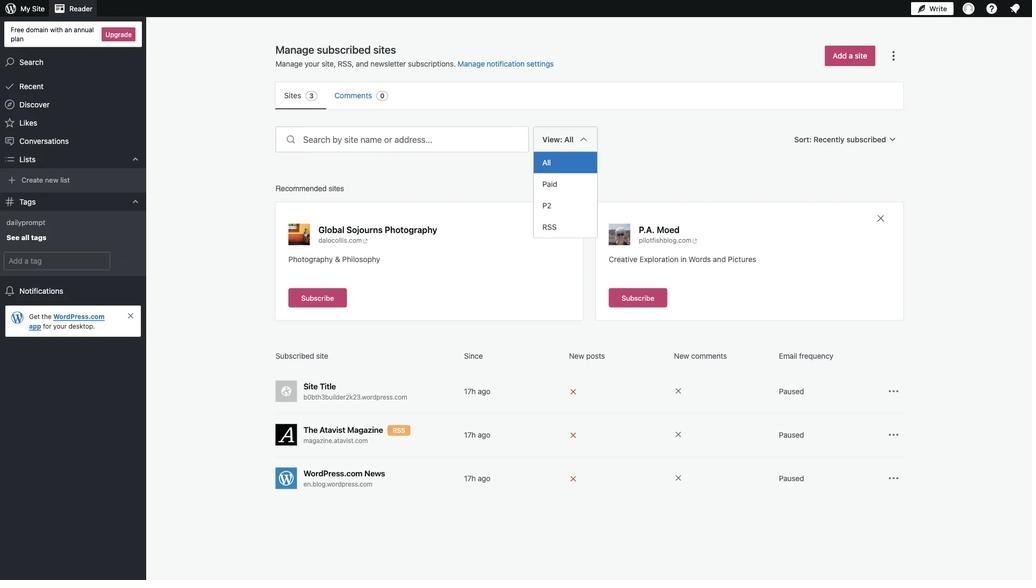 Task type: vqa. For each thing, say whether or not it's contained in the screenshot.
main content
no



Task type: describe. For each thing, give the bounding box(es) containing it.
rss,
[[338, 59, 354, 68]]

wordpress.com app
[[29, 313, 105, 330]]

free domain with an annual plan
[[11, 26, 94, 42]]

0 horizontal spatial photography
[[288, 255, 333, 264]]

site title b0bth3builder2k23.wordpress.com
[[303, 382, 407, 401]]

notifications
[[19, 287, 63, 296]]

frequency
[[799, 352, 833, 360]]

upgrade
[[105, 31, 132, 38]]

p2 link
[[534, 195, 597, 216]]

magazine.atavist.com link
[[303, 436, 460, 446]]

search link
[[0, 53, 146, 71]]

keyboard_arrow_down image
[[130, 154, 141, 165]]

site inside button
[[855, 51, 867, 60]]

paused inside the atavist magazine "row"
[[779, 431, 804, 439]]

paused for title
[[779, 387, 804, 396]]

your inside 'manage subscribed sites manage your site, rss, and newsletter subscriptions. manage notification settings'
[[305, 59, 320, 68]]

list
[[60, 176, 70, 184]]

a
[[849, 51, 853, 60]]

lists
[[19, 155, 36, 164]]

tags
[[19, 197, 36, 206]]

dailyprompt
[[6, 218, 45, 226]]

dismiss this recommendation image
[[875, 213, 886, 224]]

pilotfishblog.com link
[[639, 236, 699, 245]]

free
[[11, 26, 24, 33]]

reader
[[69, 5, 92, 13]]

new comments
[[674, 352, 727, 360]]

newsletter
[[370, 59, 406, 68]]

subscribe for p.a. moed
[[622, 294, 654, 302]]

annual
[[74, 26, 94, 33]]

wordpress.com news row
[[276, 457, 903, 501]]

0
[[380, 92, 384, 100]]

17h inside the atavist magazine "row"
[[464, 431, 476, 439]]

create
[[22, 176, 43, 184]]

discover link
[[0, 95, 146, 114]]

global sojourns photography
[[319, 225, 437, 235]]

all link
[[534, 152, 597, 173]]

recommended
[[276, 184, 327, 193]]

tags
[[31, 233, 46, 242]]

title
[[320, 382, 336, 391]]

&
[[335, 255, 340, 264]]

since column header
[[464, 351, 565, 362]]

site title row
[[276, 370, 903, 414]]

more actions image for site title
[[887, 385, 900, 398]]

in
[[681, 255, 687, 264]]

row containing subscribed site
[[276, 351, 903, 370]]

new posts
[[569, 352, 605, 360]]

exploration
[[640, 255, 679, 264]]

wordpress.com news link
[[303, 468, 460, 480]]

ago inside the atavist magazine "row"
[[478, 431, 490, 439]]

words
[[689, 255, 711, 264]]

add for add
[[120, 257, 133, 265]]

manage subscribed sites main content
[[258, 42, 921, 581]]

likes link
[[0, 114, 146, 132]]

new posts column header
[[569, 351, 670, 362]]

17h ago for news
[[464, 474, 490, 483]]

global
[[319, 225, 344, 235]]

get the
[[29, 313, 53, 320]]

Add a tag text field
[[4, 253, 110, 270]]

paused cell inside the atavist magazine "row"
[[779, 430, 880, 441]]

create new list link
[[0, 172, 146, 188]]

notification settings
[[487, 59, 554, 68]]

site inside site title b0bth3builder2k23.wordpress.com
[[303, 382, 318, 391]]

1 vertical spatial and
[[713, 255, 726, 264]]

wordpress.com for app
[[53, 313, 105, 320]]

new for new posts
[[569, 352, 584, 360]]

the
[[303, 426, 318, 435]]

wordpress.com for news
[[303, 469, 363, 478]]

add group
[[0, 251, 146, 272]]

new
[[45, 176, 58, 184]]

ago for news
[[478, 474, 490, 483]]

with
[[50, 26, 63, 33]]

my site
[[20, 5, 45, 13]]

sites
[[329, 184, 344, 193]]

p2
[[542, 201, 552, 210]]

write
[[929, 5, 947, 13]]

plan
[[11, 35, 24, 42]]

cell for news
[[569, 473, 670, 485]]

subscribed site column header
[[276, 351, 460, 362]]

the atavist magazine
[[303, 426, 383, 435]]

view: all list box
[[533, 152, 598, 238]]

and inside 'manage subscribed sites manage your site, rss, and newsletter subscriptions. manage notification settings'
[[356, 59, 369, 68]]

add a site button
[[825, 46, 875, 66]]

email frequency
[[779, 352, 833, 360]]

dalocollis.com link
[[319, 236, 457, 245]]

wordpress.com news image
[[276, 468, 297, 489]]

add a site
[[833, 51, 867, 60]]

new for new comments
[[674, 352, 689, 360]]

global sojourns photography link
[[319, 224, 437, 236]]

discover
[[19, 100, 50, 109]]

0 vertical spatial site
[[32, 5, 45, 13]]

create new list
[[22, 176, 70, 184]]

tags link
[[0, 193, 146, 211]]

more actions image for wordpress.com news
[[887, 472, 900, 485]]



Task type: locate. For each thing, give the bounding box(es) containing it.
paid link
[[534, 173, 597, 195]]

wordpress.com news en.blog.wordpress.com
[[303, 469, 385, 488]]

rss inside "view: all" list box
[[542, 223, 557, 231]]

17h ago for title
[[464, 387, 490, 396]]

0 vertical spatial photography
[[385, 225, 437, 235]]

site title cell
[[276, 381, 460, 402]]

1 vertical spatial paused cell
[[779, 430, 880, 441]]

3 cell from the top
[[569, 473, 670, 485]]

2 vertical spatial ago
[[478, 474, 490, 483]]

site,
[[322, 59, 336, 68]]

1 vertical spatial paused
[[779, 431, 804, 439]]

17h inside site title row
[[464, 387, 476, 396]]

lists link
[[0, 150, 146, 169]]

view: all
[[542, 135, 574, 144]]

paused for news
[[779, 474, 804, 483]]

paused cell inside wordpress.com news row
[[779, 473, 880, 484]]

table
[[276, 351, 903, 501]]

dismiss image
[[126, 312, 135, 320]]

all inside list box
[[542, 158, 551, 167]]

1 horizontal spatial all
[[564, 135, 574, 144]]

1 vertical spatial more information image
[[674, 474, 683, 483]]

recent
[[19, 82, 44, 91]]

17h for title
[[464, 387, 476, 396]]

subscribe for global sojourns photography
[[301, 294, 334, 302]]

cell down the atavist magazine "row"
[[569, 473, 670, 485]]

new comments column header
[[674, 351, 775, 362]]

wordpress.com news cell
[[276, 468, 460, 489]]

3 paused cell from the top
[[779, 473, 880, 484]]

0 horizontal spatial and
[[356, 59, 369, 68]]

subscribe
[[301, 294, 334, 302], [622, 294, 654, 302]]

email
[[779, 352, 797, 360]]

creative exploration in words and pictures
[[609, 255, 756, 264]]

manage your notifications image
[[1009, 2, 1021, 15]]

1 vertical spatial cell
[[569, 429, 670, 441]]

see all tags
[[6, 233, 46, 242]]

subscribe down creative
[[622, 294, 654, 302]]

subscribe button
[[288, 288, 347, 308], [609, 288, 667, 308]]

add button
[[114, 253, 140, 270]]

0 vertical spatial more information image
[[674, 431, 683, 439]]

moed
[[657, 225, 680, 235]]

cell down site title row
[[569, 429, 670, 441]]

for your desktop.
[[41, 323, 95, 330]]

add for add a site
[[833, 51, 847, 60]]

1 vertical spatial site
[[303, 382, 318, 391]]

0 horizontal spatial add
[[120, 257, 133, 265]]

3 ago from the top
[[478, 474, 490, 483]]

site right a
[[855, 51, 867, 60]]

1 ago from the top
[[478, 387, 490, 396]]

row
[[276, 351, 903, 370]]

b0bth3builder2k23.wordpress.com link
[[303, 393, 460, 402]]

2 17h ago from the top
[[464, 431, 490, 439]]

rss up magazine.atavist.com link
[[393, 427, 405, 435]]

2 subscribe button from the left
[[609, 288, 667, 308]]

en.blog.wordpress.com
[[303, 481, 372, 488]]

sort:
[[794, 135, 812, 144]]

rss inside the atavist magazine cell
[[393, 427, 405, 435]]

1 17h ago from the top
[[464, 387, 490, 396]]

ago for title
[[478, 387, 490, 396]]

1 horizontal spatial subscribe button
[[609, 288, 667, 308]]

all right view:
[[564, 135, 574, 144]]

1 horizontal spatial wordpress.com
[[303, 469, 363, 478]]

photography
[[385, 225, 437, 235], [288, 255, 333, 264]]

more image
[[887, 49, 900, 62]]

0 vertical spatial ago
[[478, 387, 490, 396]]

1 horizontal spatial rss
[[542, 223, 557, 231]]

Search search field
[[303, 127, 528, 152]]

the
[[42, 313, 52, 320]]

0 vertical spatial add
[[833, 51, 847, 60]]

1 17h from the top
[[464, 387, 476, 396]]

2 ago from the top
[[478, 431, 490, 439]]

help image
[[985, 2, 998, 15]]

add inside button
[[833, 51, 847, 60]]

subscriptions.
[[408, 59, 456, 68]]

and
[[356, 59, 369, 68], [713, 255, 726, 264]]

your left site,
[[305, 59, 320, 68]]

table inside manage subscribed sites main content
[[276, 351, 903, 501]]

your right for
[[53, 323, 67, 330]]

0 horizontal spatial new
[[569, 352, 584, 360]]

0 horizontal spatial site
[[316, 352, 328, 360]]

manage notification settings link
[[458, 59, 554, 68]]

0 vertical spatial site
[[855, 51, 867, 60]]

1 horizontal spatial new
[[674, 352, 689, 360]]

0 vertical spatial paused cell
[[779, 386, 880, 397]]

atavist
[[320, 426, 345, 435]]

subscribed
[[847, 135, 886, 144]]

conversations
[[19, 137, 69, 145]]

likes
[[19, 118, 37, 127]]

17h ago inside wordpress.com news row
[[464, 474, 490, 483]]

0 vertical spatial all
[[564, 135, 574, 144]]

rss down the p2
[[542, 223, 557, 231]]

0 horizontal spatial all
[[542, 158, 551, 167]]

0 vertical spatial 17h ago
[[464, 387, 490, 396]]

1 vertical spatial your
[[53, 323, 67, 330]]

2 paused cell from the top
[[779, 430, 880, 441]]

1 vertical spatial site
[[316, 352, 328, 360]]

cell
[[569, 386, 670, 398], [569, 429, 670, 441], [569, 473, 670, 485]]

and down subscribed sites at the left
[[356, 59, 369, 68]]

2 vertical spatial paused cell
[[779, 473, 880, 484]]

1 cell from the top
[[569, 386, 670, 398]]

more actions image down more actions icon on the bottom right
[[887, 472, 900, 485]]

sojourns
[[347, 225, 383, 235]]

1 more actions image from the top
[[887, 385, 900, 398]]

site right my
[[32, 5, 45, 13]]

None search field
[[276, 127, 529, 152]]

add
[[833, 51, 847, 60], [120, 257, 133, 265]]

1 vertical spatial photography
[[288, 255, 333, 264]]

rss link
[[534, 216, 597, 238]]

see all tags link
[[0, 230, 146, 246]]

keyboard_arrow_down image
[[130, 197, 141, 207]]

desktop.
[[68, 323, 95, 330]]

2 subscribe from the left
[[622, 294, 654, 302]]

17h for news
[[464, 474, 476, 483]]

1 paused from the top
[[779, 387, 804, 396]]

0 horizontal spatial wordpress.com
[[53, 313, 105, 320]]

0 horizontal spatial subscribe
[[301, 294, 334, 302]]

1 vertical spatial rss
[[393, 427, 405, 435]]

since
[[464, 352, 483, 360]]

17h
[[464, 387, 476, 396], [464, 431, 476, 439], [464, 474, 476, 483]]

2 vertical spatial 17h ago
[[464, 474, 490, 483]]

17h ago inside site title row
[[464, 387, 490, 396]]

notifications link
[[0, 282, 146, 301]]

magazine
[[347, 426, 383, 435]]

all
[[564, 135, 574, 144], [542, 158, 551, 167]]

subscribed
[[276, 352, 314, 360]]

wordpress.com inside wordpress.com news en.blog.wordpress.com
[[303, 469, 363, 478]]

1 new from the left
[[569, 352, 584, 360]]

the atavist magazine row
[[276, 414, 903, 457]]

wordpress.com inside the "wordpress.com app"
[[53, 313, 105, 320]]

manage subscribed sites manage your site, rss, and newsletter subscriptions. manage notification settings
[[276, 43, 554, 68]]

0 vertical spatial wordpress.com
[[53, 313, 105, 320]]

all up paid
[[542, 158, 551, 167]]

cell for title
[[569, 386, 670, 398]]

17h ago
[[464, 387, 490, 396], [464, 431, 490, 439], [464, 474, 490, 483]]

subscribe button for p.a. moed
[[609, 288, 667, 308]]

view:
[[542, 135, 562, 144]]

cell down new posts column header
[[569, 386, 670, 398]]

0 vertical spatial 17h
[[464, 387, 476, 396]]

site left "title"
[[303, 382, 318, 391]]

my site link
[[0, 0, 49, 17]]

0 vertical spatial and
[[356, 59, 369, 68]]

17h inside wordpress.com news row
[[464, 474, 476, 483]]

0 horizontal spatial your
[[53, 323, 67, 330]]

2 vertical spatial 17h
[[464, 474, 476, 483]]

paused inside site title row
[[779, 387, 804, 396]]

paused cell for title
[[779, 386, 880, 397]]

comments
[[691, 352, 727, 360]]

more actions image
[[887, 429, 900, 442]]

my profile image
[[963, 3, 975, 15]]

menu containing sites
[[276, 82, 903, 109]]

the atavist magazine cell
[[276, 424, 460, 446]]

photography up dalocollis.com link
[[385, 225, 437, 235]]

3 17h from the top
[[464, 474, 476, 483]]

photography left &
[[288, 255, 333, 264]]

write link
[[911, 0, 954, 17]]

site title link
[[303, 381, 460, 393]]

2 more information image from the top
[[674, 474, 683, 483]]

en.blog.wordpress.com link
[[303, 480, 460, 489]]

1 horizontal spatial photography
[[385, 225, 437, 235]]

philosophy
[[342, 255, 380, 264]]

more actions image
[[887, 385, 900, 398], [887, 472, 900, 485]]

site
[[855, 51, 867, 60], [316, 352, 328, 360]]

2 cell from the top
[[569, 429, 670, 441]]

2 vertical spatial paused
[[779, 474, 804, 483]]

new left posts
[[569, 352, 584, 360]]

menu
[[276, 82, 903, 109]]

1 vertical spatial 17h
[[464, 431, 476, 439]]

site inside column header
[[316, 352, 328, 360]]

wordpress.com
[[53, 313, 105, 320], [303, 469, 363, 478]]

posts
[[586, 352, 605, 360]]

ago inside wordpress.com news row
[[478, 474, 490, 483]]

1 vertical spatial wordpress.com
[[303, 469, 363, 478]]

pilotfishblog.com
[[639, 237, 692, 244]]

upgrade button
[[102, 27, 135, 41]]

the atavist magazine image
[[276, 424, 297, 446]]

email frequency column header
[[779, 351, 880, 362]]

3
[[309, 92, 314, 100]]

add inside button
[[120, 257, 133, 265]]

and right the words
[[713, 255, 726, 264]]

1 subscribe from the left
[[301, 294, 334, 302]]

an
[[65, 26, 72, 33]]

app
[[29, 323, 41, 330]]

p.a. moed
[[639, 225, 680, 235]]

1 horizontal spatial add
[[833, 51, 847, 60]]

table containing site title
[[276, 351, 903, 501]]

sort: recently subscribed
[[794, 135, 886, 144]]

0 horizontal spatial site
[[32, 5, 45, 13]]

0 vertical spatial paused
[[779, 387, 804, 396]]

pictures
[[728, 255, 756, 264]]

1 horizontal spatial site
[[303, 382, 318, 391]]

paused cell inside site title row
[[779, 386, 880, 397]]

1 vertical spatial ago
[[478, 431, 490, 439]]

photography & philosophy
[[288, 255, 380, 264]]

ago inside site title row
[[478, 387, 490, 396]]

1 horizontal spatial and
[[713, 255, 726, 264]]

paused cell
[[779, 386, 880, 397], [779, 430, 880, 441], [779, 473, 880, 484]]

paused inside wordpress.com news row
[[779, 474, 804, 483]]

1 horizontal spatial site
[[855, 51, 867, 60]]

paused cell for news
[[779, 473, 880, 484]]

all
[[21, 233, 29, 242]]

subscribe button down the photography & philosophy
[[288, 288, 347, 308]]

2 17h from the top
[[464, 431, 476, 439]]

subscribed site
[[276, 352, 328, 360]]

dailyprompt link
[[0, 215, 146, 230]]

2 new from the left
[[674, 352, 689, 360]]

b0bth3builder2k23.wordpress.com
[[303, 394, 407, 401]]

more information image
[[674, 431, 683, 439], [674, 474, 683, 483]]

more actions image up more actions icon on the bottom right
[[887, 385, 900, 398]]

new left the comments
[[674, 352, 689, 360]]

paused
[[779, 387, 804, 396], [779, 431, 804, 439], [779, 474, 804, 483]]

subscribe down the photography & philosophy
[[301, 294, 334, 302]]

menu inside manage subscribed sites main content
[[276, 82, 903, 109]]

1 horizontal spatial your
[[305, 59, 320, 68]]

for
[[43, 323, 51, 330]]

0 horizontal spatial subscribe button
[[288, 288, 347, 308]]

0 vertical spatial more actions image
[[887, 385, 900, 398]]

17h ago inside the atavist magazine "row"
[[464, 431, 490, 439]]

see
[[6, 233, 19, 242]]

subscribe button for global sojourns photography
[[288, 288, 347, 308]]

0 vertical spatial rss
[[542, 223, 557, 231]]

domain
[[26, 26, 48, 33]]

recent link
[[0, 77, 146, 95]]

1 vertical spatial all
[[542, 158, 551, 167]]

2 more actions image from the top
[[887, 472, 900, 485]]

magazine.atavist.com
[[303, 437, 368, 445]]

0 horizontal spatial rss
[[393, 427, 405, 435]]

none search field inside manage subscribed sites main content
[[276, 127, 529, 152]]

1 more information image from the top
[[674, 431, 683, 439]]

more information image for wordpress.com news
[[674, 474, 683, 483]]

3 17h ago from the top
[[464, 474, 490, 483]]

conversations link
[[0, 132, 146, 150]]

3 paused from the top
[[779, 474, 804, 483]]

subscribe button down creative
[[609, 288, 667, 308]]

your
[[305, 59, 320, 68], [53, 323, 67, 330]]

news
[[364, 469, 385, 478]]

my
[[20, 5, 30, 13]]

1 horizontal spatial subscribe
[[622, 294, 654, 302]]

dalocollis.com
[[319, 237, 362, 244]]

paid
[[542, 180, 557, 188]]

more information image
[[674, 387, 683, 396]]

p.a.
[[639, 225, 655, 235]]

1 vertical spatial more actions image
[[887, 472, 900, 485]]

site right subscribed
[[316, 352, 328, 360]]

2 vertical spatial cell
[[569, 473, 670, 485]]

2 paused from the top
[[779, 431, 804, 439]]

1 subscribe button from the left
[[288, 288, 347, 308]]

0 vertical spatial your
[[305, 59, 320, 68]]

1 paused cell from the top
[[779, 386, 880, 397]]

1 vertical spatial 17h ago
[[464, 431, 490, 439]]

wordpress.com up 'desktop.'
[[53, 313, 105, 320]]

1 vertical spatial add
[[120, 257, 133, 265]]

reader link
[[49, 0, 97, 17]]

wordpress.com up en.blog.wordpress.com
[[303, 469, 363, 478]]

more information image inside wordpress.com news row
[[674, 474, 683, 483]]

more information image for the atavist magazine
[[674, 431, 683, 439]]

0 vertical spatial cell
[[569, 386, 670, 398]]



